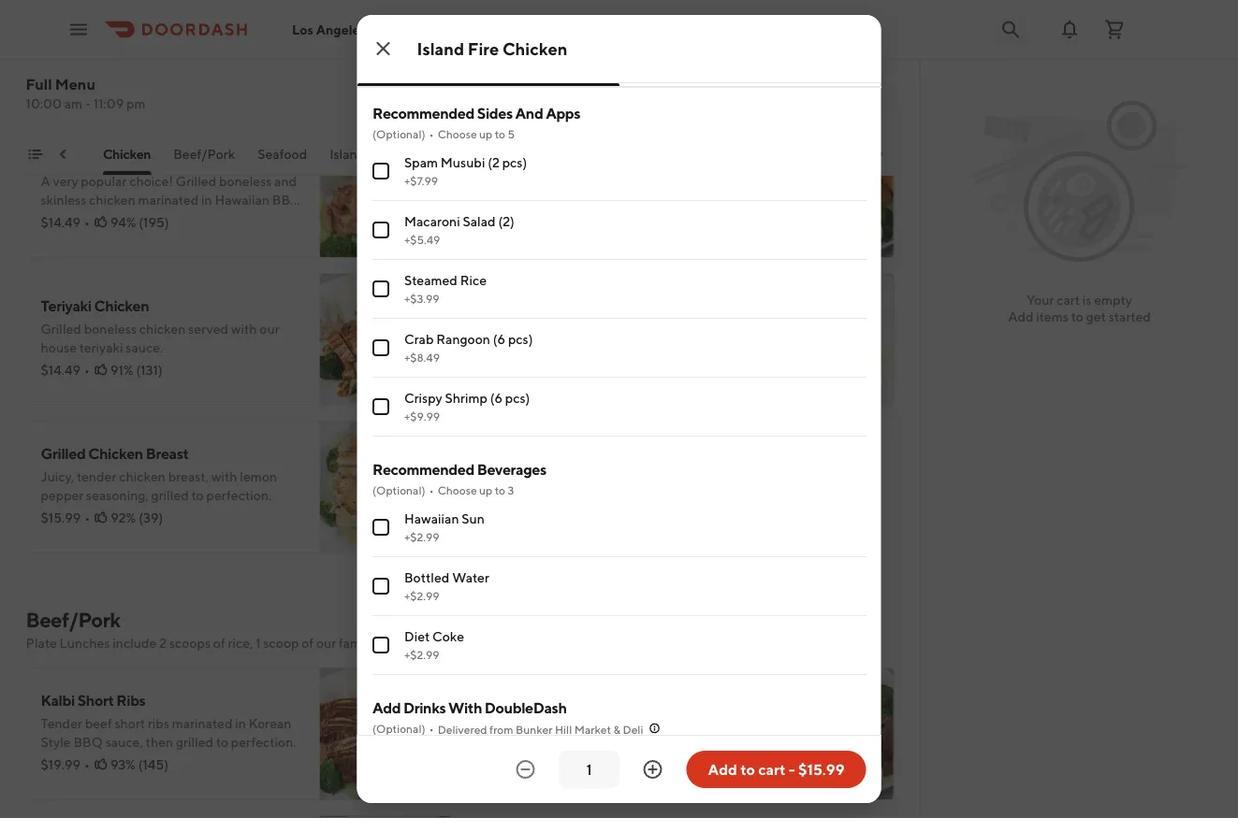 Task type: locate. For each thing, give the bounding box(es) containing it.
+$2.99 down "diet"
[[404, 649, 439, 662]]

macaroni inside chicken plate lunches includes 2 scoops of rice, 1 scoop of our famous macaroni salad and vegetables.
[[391, 93, 446, 109]]

add
[[404, 224, 430, 240], [846, 224, 872, 240], [1008, 309, 1034, 325], [404, 372, 430, 387], [846, 372, 872, 387], [404, 520, 430, 535], [372, 700, 400, 717], [708, 761, 737, 779], [846, 767, 872, 782]]

scoops inside beef/pork plate lunches include 2 scoops of rice, 1 scoop of our famous macaroni salad and vegetables.
[[169, 636, 211, 651]]

chicken up seasoning,
[[88, 445, 143, 463]]

of
[[219, 93, 231, 109], [307, 93, 319, 109], [511, 174, 523, 189], [519, 340, 531, 356], [213, 636, 225, 651], [302, 636, 314, 651], [561, 716, 573, 732]]

1 vertical spatial fire
[[646, 359, 670, 374]]

kalua pork image
[[320, 816, 452, 819]]

sauce. up (131)
[[126, 340, 163, 356]]

1 horizontal spatial fire
[[646, 359, 670, 374]]

• down teriyaki
[[84, 363, 90, 378]]

0 vertical spatial -
[[85, 96, 91, 111]]

famous left "diet"
[[339, 636, 382, 651]]

1 vertical spatial served
[[188, 321, 228, 337]]

seafood button
[[258, 145, 307, 175]]

0 horizontal spatial beef/pork
[[26, 608, 120, 633]]

grilled inside hawaiian bbq chicken a very popular choice! grilled boneless and skinless chicken marinated in hawaiian bbq sauce.
[[176, 174, 216, 189]]

0 vertical spatial 2
[[165, 93, 172, 109]]

+$8.49
[[404, 351, 439, 364]]

pcs) for crispy shrimp (6 pcs)
[[505, 391, 529, 406]]

plate inside beef/pork plate lunches include 2 scoops of rice, 1 scoop of our famous macaroni salad and vegetables.
[[26, 636, 57, 651]]

1 vertical spatial tender
[[575, 716, 615, 732]]

chicken down popular
[[89, 192, 136, 208]]

choose inside recommended beverages (optional) • choose up to 3
[[437, 484, 477, 497]]

(optional) inside recommended beverages (optional) • choose up to 3
[[372, 484, 425, 497]]

famous up island favorites
[[344, 93, 388, 109]]

(optional) inside recommended sides and apps (optional) • choose up to 5
[[372, 127, 425, 140]]

chicken up (131)
[[139, 321, 186, 337]]

2 right "include"
[[159, 636, 167, 651]]

vegetables. inside chicken plate lunches includes 2 scoops of rice, 1 scoop of our famous macaroni salad and vegetables.
[[510, 93, 578, 109]]

2 choose from the top
[[437, 484, 477, 497]]

lunches inside chicken plate lunches includes 2 scoops of rice, 1 scoop of our famous macaroni salad and vegetables.
[[60, 93, 110, 109]]

started
[[1109, 309, 1151, 325]]

+$2.99
[[404, 531, 439, 544], [404, 590, 439, 603], [404, 649, 439, 662]]

breaded
[[662, 174, 712, 189]]

hawaiian up decrease quantity by 1 image
[[482, 735, 537, 751]]

tender inside hawaiian bbq beef grilled slices of tender beef marinated in hawaiian bbq sauce.
[[575, 716, 615, 732]]

juicy,
[[41, 469, 74, 485]]

• inside (optional) •
[[429, 723, 433, 736]]

add for teriyaki chicken
[[404, 372, 430, 387]]

$15.99 • down from
[[482, 758, 532, 773]]

grilled inside the kalbi short ribs tender beef short ribs marinated in korean style bbq sauce, then grilled to perfection.
[[176, 735, 213, 751]]

beef inside hawaiian bbq beef grilled slices of tender beef marinated in hawaiian bbq sauce.
[[617, 716, 645, 732]]

and right onions on the right top of the page
[[718, 340, 740, 356]]

perfection.
[[206, 488, 272, 504], [231, 735, 296, 751]]

island left favorites
[[330, 146, 365, 162]]

2 91% from the left
[[552, 363, 575, 378]]

1 vertical spatial vegetables.
[[504, 636, 572, 651]]

special up onions on the right top of the page
[[669, 321, 710, 337]]

vegetables. up doubledash at the bottom of page
[[504, 636, 572, 651]]

0 vertical spatial sides
[[477, 104, 512, 122]]

slices inside chicken slices marinated in our special blend of spices, then grilled with onions and tossed with our spicy island fire sauce.
[[535, 321, 567, 337]]

1 vertical spatial (optional)
[[372, 484, 425, 497]]

91% left (131)
[[110, 363, 133, 378]]

macaroni up drinks
[[385, 636, 441, 651]]

$14.49 • for teriyaki
[[41, 363, 90, 378]]

0 vertical spatial famous
[[344, 93, 388, 109]]

+$2.99 inside bottled water +$2.99
[[404, 590, 439, 603]]

crispy inside crispy shrimp (6 pcs) +$9.99
[[404, 391, 442, 406]]

hawaiian left sun
[[404, 511, 459, 527]]

bbq up $19.99 •
[[73, 735, 103, 751]]

0 vertical spatial kalbi short ribs image
[[761, 0, 894, 11]]

&
[[936, 146, 945, 162], [613, 723, 620, 737]]

very
[[53, 174, 78, 189]]

& inside the 'island fire chicken' dialog
[[613, 723, 620, 737]]

up inside recommended sides and apps (optional) • choose up to 5
[[479, 127, 492, 140]]

pcs) right "(2"
[[502, 155, 527, 170]]

marinated down choice!
[[138, 192, 199, 208]]

add for chicken katsu
[[846, 224, 872, 240]]

chicken up seasoning,
[[119, 469, 166, 485]]

• down drinks
[[429, 723, 433, 736]]

1 horizontal spatial beef/pork
[[173, 146, 235, 162]]

beef
[[581, 692, 612, 710]]

• right $19.99 in the left bottom of the page
[[84, 758, 90, 773]]

chicken up choice!
[[139, 149, 194, 167]]

your
[[1027, 292, 1054, 308]]

2 lunches from the top
[[60, 636, 110, 651]]

and left "and"
[[485, 93, 507, 109]]

recommended inside recommended beverages (optional) • choose up to 3
[[372, 461, 474, 479]]

crispy inside chicken katsu one of our best sellers! crispy breaded chicken fillets served with special ono katsu sauce.
[[621, 174, 660, 189]]

marinated inside chicken slices marinated in our special blend of spices, then grilled with onions and tossed with our spicy island fire sauce.
[[570, 321, 630, 337]]

rangoon
[[436, 332, 490, 347]]

open menu image
[[67, 18, 90, 41]]

1 vertical spatial $14.49 •
[[41, 363, 90, 378]]

salad for beef/pork
[[443, 636, 476, 651]]

0 vertical spatial $14.49 •
[[41, 215, 90, 230]]

recommended
[[372, 104, 474, 122], [372, 461, 474, 479]]

+$2.99 inside diet coke +$2.99
[[404, 649, 439, 662]]

• for 94% (195)
[[84, 215, 90, 230]]

1 91% from the left
[[110, 363, 133, 378]]

bottled water +$2.99
[[404, 570, 489, 603]]

& inside button
[[936, 146, 945, 162]]

(2)
[[498, 214, 514, 229]]

0 horizontal spatial tender
[[77, 469, 116, 485]]

boneless down seafood
[[219, 174, 272, 189]]

0 vertical spatial scoop
[[269, 93, 305, 109]]

pcs) up tossed at the top of page
[[508, 332, 532, 347]]

boneless
[[219, 174, 272, 189], [84, 321, 137, 337]]

2 inside beef/pork plate lunches include 2 scoops of rice, 1 scoop of our famous macaroni salad and vegetables.
[[159, 636, 167, 651]]

chicken katsu one of our best sellers! crispy breaded chicken fillets served with special ono katsu sauce.
[[482, 149, 745, 226]]

choose up mini on the top left of the page
[[437, 127, 477, 140]]

0 vertical spatial crispy
[[621, 174, 660, 189]]

grilled
[[607, 340, 644, 356], [151, 488, 189, 504], [176, 735, 213, 751]]

0 vertical spatial $15.99 •
[[482, 363, 532, 378]]

fire right (86)
[[646, 359, 670, 374]]

0 horizontal spatial katsu
[[540, 149, 578, 167]]

scoops for chicken
[[175, 93, 216, 109]]

1 vertical spatial katsu
[[711, 192, 745, 208]]

up inside recommended beverages (optional) • choose up to 3
[[479, 484, 492, 497]]

chicken combo image
[[320, 0, 452, 11]]

tender
[[41, 716, 82, 732]]

0 vertical spatial sauce.
[[126, 340, 163, 356]]

0 horizontal spatial kalbi short ribs image
[[320, 668, 452, 801]]

spices,
[[534, 340, 574, 356]]

(6 right shrimp
[[490, 391, 502, 406]]

sauce. down onions on the right top of the page
[[672, 359, 712, 374]]

1 vertical spatial salad
[[462, 214, 495, 229]]

+$2.99 up the bottled
[[404, 531, 439, 544]]

salad inside chicken plate lunches includes 2 scoops of rice, 1 scoop of our famous macaroni salad and vegetables.
[[449, 93, 482, 109]]

(optional) down drinks
[[372, 723, 425, 736]]

chicken down one
[[482, 192, 529, 208]]

Current quantity is 1 number field
[[570, 760, 608, 781]]

teriyaki
[[41, 297, 92, 315]]

scoop
[[269, 93, 305, 109], [263, 636, 299, 651]]

scoops right "include"
[[169, 636, 211, 651]]

1 horizontal spatial boneless
[[219, 174, 272, 189]]

hawaiian up very on the top
[[41, 149, 102, 167]]

2 for beef/pork
[[159, 636, 167, 651]]

1 vertical spatial slices
[[526, 716, 558, 732]]

1 vertical spatial pcs)
[[508, 332, 532, 347]]

$19.99
[[41, 758, 80, 773]]

1 horizontal spatial -
[[789, 761, 795, 779]]

doubledash
[[484, 700, 566, 717]]

1 horizontal spatial beef
[[617, 716, 645, 732]]

island right spicy
[[608, 359, 644, 374]]

chicken up blend
[[482, 321, 532, 337]]

1 horizontal spatial sauce.
[[572, 735, 609, 751]]

1 horizontal spatial served
[[567, 192, 607, 208]]

$15.99 • for hawaiian bbq beef
[[482, 758, 532, 773]]

then
[[577, 340, 604, 356], [146, 735, 173, 751]]

scoops for beef/pork
[[169, 636, 211, 651]]

add to cart - $15.99
[[708, 761, 845, 779]]

1 recommended from the top
[[372, 104, 474, 122]]

0 vertical spatial pcs)
[[502, 155, 527, 170]]

special
[[638, 192, 679, 208], [669, 321, 710, 337]]

spam musubi (2 pcs) +$7.99
[[404, 155, 527, 187]]

order
[[467, 55, 509, 73]]

katsu right ono
[[711, 192, 745, 208]]

scroll menu navigation left image
[[56, 147, 71, 162]]

1 vertical spatial beef/pork
[[26, 608, 120, 633]]

$15.99 • down pepper
[[41, 511, 90, 526]]

recommended up spam
[[372, 104, 474, 122]]

plate up best
[[564, 146, 595, 162]]

island favorites
[[330, 146, 422, 162]]

rice, inside beef/pork plate lunches include 2 scoops of rice, 1 scoop of our famous macaroni salad and vegetables.
[[228, 636, 253, 651]]

beverages
[[477, 461, 546, 479]]

$14.49 down 'skinless'
[[41, 215, 80, 230]]

2 $14.49 • from the top
[[41, 363, 90, 378]]

1 horizontal spatial kalbi short ribs image
[[761, 0, 894, 11]]

seafood
[[258, 146, 307, 162]]

(6 up tossed at the top of page
[[493, 332, 505, 347]]

2 vertical spatial salad
[[443, 636, 476, 651]]

2 up from the top
[[479, 484, 492, 497]]

1 vertical spatial lunches
[[60, 636, 110, 651]]

appetizers
[[869, 146, 934, 162]]

choose up sun
[[437, 484, 477, 497]]

plate for beef/pork
[[26, 636, 57, 651]]

breast
[[146, 445, 189, 463]]

0 horizontal spatial cart
[[758, 761, 786, 779]]

2
[[165, 93, 172, 109], [159, 636, 167, 651]]

0 horizontal spatial -
[[85, 96, 91, 111]]

sauce. up (94)
[[572, 735, 609, 751]]

2 vertical spatial island
[[608, 359, 644, 374]]

katsu up best
[[540, 149, 578, 167]]

0 items, open order cart image
[[1103, 18, 1126, 41]]

plate up 'kalbi'
[[26, 636, 57, 651]]

recommended down '+$9.99'
[[372, 461, 474, 479]]

2 (optional) from the top
[[372, 484, 425, 497]]

1 vertical spatial famous
[[339, 636, 382, 651]]

special inside chicken katsu one of our best sellers! crispy breaded chicken fillets served with special ono katsu sauce.
[[638, 192, 679, 208]]

91% down spices, at the top
[[552, 363, 575, 378]]

famous inside chicken plate lunches includes 2 scoops of rice, 1 scoop of our famous macaroni salad and vegetables.
[[344, 93, 388, 109]]

0 vertical spatial slices
[[535, 321, 567, 337]]

1 vertical spatial macaroni
[[404, 214, 460, 229]]

chicken up am
[[26, 66, 101, 90]]

marinated right deli
[[647, 716, 708, 732]]

1 up seafood
[[261, 93, 266, 109]]

1 vertical spatial rice,
[[228, 636, 253, 651]]

1 vertical spatial scoop
[[263, 636, 299, 651]]

1 vertical spatial grilled
[[151, 488, 189, 504]]

• for 92% (39)
[[84, 511, 90, 526]]

$15.99 •
[[482, 363, 532, 378], [41, 511, 90, 526], [482, 758, 532, 773]]

$14.49 • for hawaiian
[[41, 215, 90, 230]]

bbq inside the kalbi short ribs tender beef short ribs marinated in korean style bbq sauce, then grilled to perfection.
[[73, 735, 103, 751]]

grilled inside grilled chicken breast juicy, tender chicken breast, with lemon pepper seasoning, grilled to perfection.
[[41, 445, 86, 463]]

add for chicken slices marinated in our special blend of spices, then grilled with onions and tossed with our spicy island fire sauce.
[[846, 372, 872, 387]]

pcs) inside crab rangoon (6 pcs) +$8.49
[[508, 332, 532, 347]]

to inside grilled chicken breast juicy, tender chicken breast, with lemon pepper seasoning, grilled to perfection.
[[191, 488, 204, 504]]

chicken inside chicken slices marinated in our special blend of spices, then grilled with onions and tossed with our spicy island fire sauce.
[[482, 321, 532, 337]]

rice, for beef/pork
[[228, 636, 253, 651]]

0 horizontal spatial sauce.
[[126, 340, 163, 356]]

(145)
[[138, 758, 168, 773]]

1 horizontal spatial sauce.
[[482, 211, 522, 226]]

recommended for recommended beverages
[[372, 461, 474, 479]]

chicken inside hawaiian bbq chicken a very popular choice! grilled boneless and skinless chicken marinated in hawaiian bbq sauce.
[[89, 192, 136, 208]]

perfection. down 'lemon'
[[206, 488, 272, 504]]

ribs
[[148, 716, 169, 732]]

island fire chicken image
[[761, 273, 894, 406]]

2 +$2.99 from the top
[[404, 590, 439, 603]]

1 choose from the top
[[437, 127, 477, 140]]

order button
[[437, 45, 539, 82]]

0 horizontal spatial beef
[[85, 716, 112, 732]]

marinated
[[138, 192, 199, 208], [570, 321, 630, 337], [172, 716, 233, 732], [647, 716, 708, 732]]

2 vertical spatial (optional)
[[372, 723, 425, 736]]

0 vertical spatial fire
[[468, 38, 499, 58]]

served inside chicken katsu one of our best sellers! crispy breaded chicken fillets served with special ono katsu sauce.
[[567, 192, 607, 208]]

(optional) up favorites
[[372, 127, 425, 140]]

up up the meal
[[479, 127, 492, 140]]

island fire chicken
[[417, 38, 568, 58]]

island for island fire chicken
[[417, 38, 464, 58]]

1 up korean
[[256, 636, 261, 651]]

full menu 10:00 am - 11:09 pm
[[26, 75, 145, 111]]

0 vertical spatial served
[[567, 192, 607, 208]]

2 vertical spatial $15.99 •
[[482, 758, 532, 773]]

macaroni up +$5.49
[[404, 214, 460, 229]]

plate inside 'button'
[[564, 146, 595, 162]]

sauce. down one
[[482, 211, 522, 226]]

island left order
[[417, 38, 464, 58]]

chicken inside dialog
[[503, 38, 568, 58]]

0 horizontal spatial 1
[[256, 636, 261, 651]]

1 vertical spatial boneless
[[84, 321, 137, 337]]

in inside hawaiian bbq chicken a very popular choice! grilled boneless and skinless chicken marinated in hawaiian bbq sauce.
[[201, 192, 212, 208]]

0 vertical spatial +$2.99
[[404, 531, 439, 544]]

rice, up korean
[[228, 636, 253, 651]]

1 for beef/pork
[[256, 636, 261, 651]]

1 vertical spatial sides
[[947, 146, 979, 162]]

add for hawaiian bbq chicken
[[404, 224, 430, 240]]

scoop inside chicken plate lunches includes 2 scoops of rice, 1 scoop of our famous macaroni salad and vegetables.
[[269, 93, 305, 109]]

0 vertical spatial plate
[[26, 93, 57, 109]]

then up spicy
[[577, 340, 604, 356]]

macaroni
[[391, 93, 446, 109], [404, 214, 460, 229], [385, 636, 441, 651]]

perfection. down korean
[[231, 735, 296, 751]]

marinated up spicy
[[570, 321, 630, 337]]

• down 'skinless'
[[84, 215, 90, 230]]

• up hawaiian sun +$2.99
[[429, 484, 433, 497]]

add button
[[393, 217, 441, 247], [835, 217, 883, 247], [393, 365, 441, 395], [835, 365, 883, 395], [393, 513, 441, 543], [835, 760, 883, 790]]

salad right "diet"
[[443, 636, 476, 651]]

2 vertical spatial macaroni
[[385, 636, 441, 651]]

1 $14.49 • from the top
[[41, 215, 90, 230]]

hawaiian inside hawaiian sun +$2.99
[[404, 511, 459, 527]]

1 (optional) from the top
[[372, 127, 425, 140]]

0 vertical spatial katsu
[[540, 149, 578, 167]]

sides up 5
[[477, 104, 512, 122]]

island fire chicken dialog
[[357, 0, 881, 819]]

scoop inside beef/pork plate lunches include 2 scoops of rice, 1 scoop of our famous macaroni salad and vegetables.
[[263, 636, 299, 651]]

island inside dialog
[[417, 38, 464, 58]]

skinless
[[41, 192, 86, 208]]

1 vertical spatial (6
[[490, 391, 502, 406]]

scroll menu navigation right image
[[872, 147, 887, 162]]

3 (optional) from the top
[[372, 723, 425, 736]]

fire
[[468, 38, 499, 58], [646, 359, 670, 374]]

famous inside beef/pork plate lunches include 2 scoops of rice, 1 scoop of our famous macaroni salad and vegetables.
[[339, 636, 382, 651]]

chicken down 5
[[482, 149, 537, 167]]

beef/pork inside beef/pork plate lunches include 2 scoops of rice, 1 scoop of our famous macaroni salad and vegetables.
[[26, 608, 120, 633]]

• up spam
[[429, 127, 433, 140]]

tender up seasoning,
[[77, 469, 116, 485]]

1 vertical spatial cart
[[758, 761, 786, 779]]

0 vertical spatial salad
[[449, 93, 482, 109]]

recommended beverages (optional) • choose up to 3
[[372, 461, 546, 497]]

get
[[1086, 309, 1106, 325]]

$14.49 • down house at the left of the page
[[41, 363, 90, 378]]

1 horizontal spatial island
[[417, 38, 464, 58]]

(195)
[[139, 215, 169, 230]]

(6 inside crab rangoon (6 pcs) +$8.49
[[493, 332, 505, 347]]

hawaiian bbq chicken a very popular choice! grilled boneless and skinless chicken marinated in hawaiian bbq sauce.
[[41, 149, 302, 226]]

2 horizontal spatial sauce.
[[672, 359, 712, 374]]

sauce. inside hawaiian bbq chicken a very popular choice! grilled boneless and skinless chicken marinated in hawaiian bbq sauce.
[[41, 211, 80, 226]]

1 horizontal spatial sides
[[947, 146, 979, 162]]

add drinks with doubledash
[[372, 700, 566, 717]]

0 vertical spatial (6
[[493, 332, 505, 347]]

lunches inside beef/pork plate lunches include 2 scoops of rice, 1 scoop of our famous macaroni salad and vegetables.
[[60, 636, 110, 651]]

salad for chicken
[[449, 93, 482, 109]]

1 inside chicken plate lunches includes 2 scoops of rice, 1 scoop of our famous macaroni salad and vegetables.
[[261, 93, 266, 109]]

cart
[[1057, 292, 1080, 308], [758, 761, 786, 779]]

lunches for beef/pork
[[60, 636, 110, 651]]

blend
[[482, 340, 517, 356]]

marinated right ribs
[[172, 716, 233, 732]]

1 +$2.99 from the top
[[404, 531, 439, 544]]

special down breaded
[[638, 192, 679, 208]]

aloha plate
[[526, 146, 595, 162]]

0 horizontal spatial fire
[[468, 38, 499, 58]]

0 vertical spatial tender
[[77, 469, 116, 485]]

katsu
[[540, 149, 578, 167], [711, 192, 745, 208]]

macaroni for chicken
[[391, 93, 446, 109]]

chicken inside grilled chicken breast juicy, tender chicken breast, with lemon pepper seasoning, grilled to perfection.
[[119, 469, 166, 485]]

None checkbox
[[372, 340, 389, 357], [372, 399, 389, 416], [372, 340, 389, 357], [372, 399, 389, 416]]

(39)
[[139, 511, 163, 526]]

0 vertical spatial macaroni
[[391, 93, 446, 109]]

steamed rice +$3.99
[[404, 273, 486, 305]]

hawaiian for beef
[[482, 692, 543, 710]]

island inside button
[[330, 146, 365, 162]]

boneless up teriyaki
[[84, 321, 137, 337]]

crispy up '+$9.99'
[[404, 391, 442, 406]]

2 horizontal spatial island
[[608, 359, 644, 374]]

slices up spices, at the top
[[535, 321, 567, 337]]

3 +$2.99 from the top
[[404, 649, 439, 662]]

$14.49 down one
[[482, 215, 522, 230]]

salad left (2)
[[462, 214, 495, 229]]

recommended beverages group
[[372, 460, 866, 676]]

0 vertical spatial beef/pork
[[173, 146, 235, 162]]

1 vertical spatial +$2.99
[[404, 590, 439, 603]]

0 vertical spatial then
[[577, 340, 604, 356]]

vegetables. up 5
[[510, 93, 578, 109]]

slices right from
[[526, 716, 558, 732]]

and
[[485, 93, 507, 109], [274, 174, 297, 189], [718, 340, 740, 356], [479, 636, 501, 651]]

2 vertical spatial pcs)
[[505, 391, 529, 406]]

famous
[[344, 93, 388, 109], [339, 636, 382, 651]]

1 vertical spatial -
[[789, 761, 795, 779]]

0 vertical spatial boneless
[[219, 174, 272, 189]]

famous for beef/pork
[[339, 636, 382, 651]]

1 beef from the left
[[85, 716, 112, 732]]

kalbi short ribs image
[[761, 0, 894, 11], [320, 668, 452, 801]]

musubi
[[440, 155, 485, 170]]

tender
[[77, 469, 116, 485], [575, 716, 615, 732]]

chicken up teriyaki
[[94, 297, 149, 315]]

our inside chicken katsu one of our best sellers! crispy breaded chicken fillets served with special ono katsu sauce.
[[526, 174, 546, 189]]

and inside chicken slices marinated in our special blend of spices, then grilled with onions and tossed with our spicy island fire sauce.
[[718, 340, 740, 356]]

slices
[[535, 321, 567, 337], [526, 716, 558, 732]]

+$2.99 inside hawaiian sun +$2.99
[[404, 531, 439, 544]]

scoops right includes
[[175, 93, 216, 109]]

1 vertical spatial 2
[[159, 636, 167, 651]]

2 recommended from the top
[[372, 461, 474, 479]]

choose
[[437, 127, 477, 140], [437, 484, 477, 497]]

1 vertical spatial island
[[330, 146, 365, 162]]

our inside chicken plate lunches includes 2 scoops of rice, 1 scoop of our famous macaroni salad and vegetables.
[[322, 93, 342, 109]]

-
[[85, 96, 91, 111], [789, 761, 795, 779]]

• left 87%
[[526, 758, 532, 773]]

$14.49 for hawaiian bbq chicken
[[41, 215, 80, 230]]

coke
[[432, 629, 464, 645]]

beef/pork up "include"
[[26, 608, 120, 633]]

1 vertical spatial crispy
[[404, 391, 442, 406]]

1 vertical spatial perfection.
[[231, 735, 296, 751]]

grilled
[[176, 174, 216, 189], [41, 321, 81, 337], [41, 445, 86, 463], [482, 716, 523, 732]]

bbq up popular
[[104, 149, 137, 167]]

vegetables. for chicken
[[510, 93, 578, 109]]

& left deli
[[613, 723, 620, 737]]

grilled inside hawaiian bbq beef grilled slices of tender beef marinated in hawaiian bbq sauce.
[[482, 716, 523, 732]]

water
[[452, 570, 489, 586]]

0 horizontal spatial crispy
[[404, 391, 442, 406]]

grilled inside teriyaki chicken grilled boneless chicken served with our house teriyaki sauce.
[[41, 321, 81, 337]]

1 inside beef/pork plate lunches include 2 scoops of rice, 1 scoop of our famous macaroni salad and vegetables.
[[256, 636, 261, 651]]

0 horizontal spatial served
[[188, 321, 228, 337]]

empty
[[1094, 292, 1132, 308]]

plate for chicken
[[26, 93, 57, 109]]

1 lunches from the top
[[60, 93, 110, 109]]

2 vertical spatial +$2.99
[[404, 649, 439, 662]]

2 vertical spatial grilled
[[176, 735, 213, 751]]

• right tossed at the top of page
[[526, 363, 532, 378]]

rice, up seafood
[[234, 93, 259, 109]]

hawaiian up from
[[482, 692, 543, 710]]

• for 93% (145)
[[84, 758, 90, 773]]

then down ribs
[[146, 735, 173, 751]]

0 horizontal spatial sauce.
[[41, 211, 80, 226]]

0 horizontal spatial 91%
[[110, 363, 133, 378]]

& right appetizers
[[936, 146, 945, 162]]

sauce. down 'skinless'
[[41, 211, 80, 226]]

1 horizontal spatial 1
[[261, 93, 266, 109]]

0 horizontal spatial sides
[[477, 104, 512, 122]]

1 horizontal spatial katsu
[[711, 192, 745, 208]]

+$3.99
[[404, 292, 439, 305]]

1 vertical spatial sauce.
[[572, 735, 609, 751]]

1 horizontal spatial crispy
[[621, 174, 660, 189]]

appetizers & sides
[[869, 146, 979, 162]]

grilled chicken breast image
[[320, 421, 452, 554]]

1 vertical spatial choose
[[437, 484, 477, 497]]

0 horizontal spatial then
[[146, 735, 173, 751]]

None checkbox
[[372, 163, 389, 180], [372, 222, 389, 239], [372, 281, 389, 298], [372, 519, 389, 536], [372, 578, 389, 595], [372, 637, 389, 654], [372, 163, 389, 180], [372, 222, 389, 239], [372, 281, 389, 298], [372, 519, 389, 536], [372, 578, 389, 595], [372, 637, 389, 654]]

1 vertical spatial $15.99 •
[[41, 511, 90, 526]]

2 beef from the left
[[617, 716, 645, 732]]

hawaiian for +$2.99
[[404, 511, 459, 527]]

decrease quantity by 1 image
[[514, 759, 537, 781]]

marinated inside the kalbi short ribs tender beef short ribs marinated in korean style bbq sauce, then grilled to perfection.
[[172, 716, 233, 732]]

1 up from the top
[[479, 127, 492, 140]]

$15.99 • down blend
[[482, 363, 532, 378]]

pcs) inside crispy shrimp (6 pcs) +$9.99
[[505, 391, 529, 406]]

up
[[479, 127, 492, 140], [479, 484, 492, 497]]

plate for aloha
[[564, 146, 595, 162]]

scoop up korean
[[263, 636, 299, 651]]

a
[[41, 174, 50, 189]]

scoop for chicken
[[269, 93, 305, 109]]

0 vertical spatial special
[[638, 192, 679, 208]]

pcs) inside spam musubi (2 pcs) +$7.99
[[502, 155, 527, 170]]

tender down beef at the bottom left
[[575, 716, 615, 732]]

vegetables.
[[510, 93, 578, 109], [504, 636, 572, 651]]

(optional) inside (optional) •
[[372, 723, 425, 736]]

1 vertical spatial &
[[613, 723, 620, 737]]

beef/pork for beef/pork
[[173, 146, 235, 162]]

1 vertical spatial plate
[[564, 146, 595, 162]]

1 horizontal spatial then
[[577, 340, 604, 356]]

1 horizontal spatial 91%
[[552, 363, 575, 378]]

sauce. inside chicken katsu one of our best sellers! crispy breaded chicken fillets served with special ono katsu sauce.
[[482, 211, 522, 226]]

sauce. inside chicken slices marinated in our special blend of spices, then grilled with onions and tossed with our spicy island fire sauce.
[[672, 359, 712, 374]]

plate inside chicken plate lunches includes 2 scoops of rice, 1 scoop of our famous macaroni salad and vegetables.
[[26, 93, 57, 109]]

mini meal
[[445, 146, 503, 162]]



Task type: describe. For each thing, give the bounding box(es) containing it.
teriyaki chicken grilled boneless chicken served with our house teriyaki sauce.
[[41, 297, 279, 356]]

(optional) •
[[372, 723, 433, 736]]

then inside the kalbi short ribs tender beef short ribs marinated in korean style bbq sauce, then grilled to perfection.
[[146, 735, 173, 751]]

+$2.99 for diet
[[404, 649, 439, 662]]

scoop for beef/pork
[[263, 636, 299, 651]]

sauce,
[[105, 735, 143, 751]]

to inside recommended beverages (optional) • choose up to 3
[[494, 484, 505, 497]]

(2
[[487, 155, 499, 170]]

(6 for rangoon
[[493, 332, 505, 347]]

then inside chicken slices marinated in our special blend of spices, then grilled with onions and tossed with our spicy island fire sauce.
[[577, 340, 604, 356]]

sauce. for hawaiian bbq chicken
[[41, 211, 80, 226]]

meal
[[474, 146, 503, 162]]

salad inside macaroni salad (2) +$5.49
[[462, 214, 495, 229]]

popular items
[[0, 146, 80, 162]]

drinks
[[403, 700, 445, 717]]

tender inside grilled chicken breast juicy, tender chicken breast, with lemon pepper seasoning, grilled to perfection.
[[77, 469, 116, 485]]

your cart is empty add items to get started
[[1008, 292, 1151, 325]]

chicken inside chicken plate lunches includes 2 scoops of rice, 1 scoop of our famous macaroni salad and vegetables.
[[26, 66, 101, 90]]

hawaiian down beef/pork button on the top left
[[215, 192, 270, 208]]

pcs) for crab rangoon (6 pcs)
[[508, 332, 532, 347]]

hawaiian sun +$2.99
[[404, 511, 484, 544]]

sides inside recommended sides and apps (optional) • choose up to 5
[[477, 104, 512, 122]]

$15.99 for 91%
[[482, 363, 522, 378]]

beef/pork plate lunches include 2 scoops of rice, 1 scoop of our famous macaroni salad and vegetables.
[[26, 608, 572, 651]]

bunker
[[515, 723, 552, 737]]

aloha plate button
[[526, 145, 595, 175]]

popular
[[81, 174, 127, 189]]

angeles
[[316, 22, 366, 37]]

island for island favorites
[[330, 146, 365, 162]]

macaroni inside macaroni salad (2) +$5.49
[[404, 214, 460, 229]]

items
[[47, 146, 80, 162]]

mini meal button
[[445, 145, 503, 175]]

add button for chicken katsu
[[835, 217, 883, 247]]

add button for chicken slices marinated in our special blend of spices, then grilled with onions and tossed with our spicy island fire sauce.
[[835, 365, 883, 395]]

bbq up 87%
[[540, 735, 569, 751]]

of inside chicken katsu one of our best sellers! crispy breaded chicken fillets served with special ono katsu sauce.
[[511, 174, 523, 189]]

perfection. inside grilled chicken breast juicy, tender chicken breast, with lemon pepper seasoning, grilled to perfection.
[[206, 488, 272, 504]]

• inside recommended sides and apps (optional) • choose up to 5
[[429, 127, 433, 140]]

$15.99 for 92%
[[41, 511, 81, 526]]

served inside teriyaki chicken grilled boneless chicken served with our house teriyaki sauce.
[[188, 321, 228, 337]]

• for 91% (131)
[[84, 363, 90, 378]]

hawaiian for chicken
[[41, 149, 102, 167]]

recommended for recommended sides and apps
[[372, 104, 474, 122]]

sellers!
[[577, 174, 619, 189]]

87%
[[552, 758, 577, 773]]

seasoning,
[[86, 488, 149, 504]]

marinated inside hawaiian bbq chicken a very popular choice! grilled boneless and skinless chicken marinated in hawaiian bbq sauce.
[[138, 192, 199, 208]]

with inside grilled chicken breast juicy, tender chicken breast, with lemon pepper seasoning, grilled to perfection.
[[211, 469, 237, 485]]

add to cart - $15.99 button
[[686, 752, 866, 789]]

93% (145)
[[110, 758, 168, 773]]

10:00
[[26, 96, 62, 111]]

(131)
[[136, 363, 163, 378]]

chicken slices marinated in our special blend of spices, then grilled with onions and tossed with our spicy island fire sauce.
[[482, 321, 740, 374]]

$15.99 • for grilled chicken breast
[[41, 511, 90, 526]]

slices inside hawaiian bbq beef grilled slices of tender beef marinated in hawaiian bbq sauce.
[[526, 716, 558, 732]]

deli
[[622, 723, 643, 737]]

market
[[574, 723, 611, 737]]

items
[[1036, 309, 1069, 325]]

lunches for chicken
[[60, 93, 110, 109]]

chicken inside chicken katsu one of our best sellers! crispy breaded chicken fillets served with special ono katsu sauce.
[[482, 149, 537, 167]]

hawaiian bbq beef grilled slices of tender beef marinated in hawaiian bbq sauce.
[[482, 692, 721, 751]]

sauce. for chicken katsu
[[482, 211, 522, 226]]

87% (94)
[[552, 758, 604, 773]]

chicken inside grilled chicken breast juicy, tender chicken breast, with lemon pepper seasoning, grilled to perfection.
[[88, 445, 143, 463]]

add for hawaiian bbq beef
[[846, 767, 872, 782]]

favorites
[[368, 146, 422, 162]]

beef/pork for beef/pork plate lunches include 2 scoops of rice, 1 scoop of our famous macaroni salad and vegetables.
[[26, 608, 120, 633]]

bbq up hill
[[546, 692, 579, 710]]

to inside your cart is empty add items to get started
[[1071, 309, 1084, 325]]

to inside add to cart - $15.99 button
[[741, 761, 755, 779]]

91% (86)
[[552, 363, 603, 378]]

chicken inside teriyaki chicken grilled boneless chicken served with our house teriyaki sauce.
[[94, 297, 149, 315]]

kalbi short ribs tender beef short ribs marinated in korean style bbq sauce, then grilled to perfection.
[[41, 692, 296, 751]]

and inside chicken plate lunches includes 2 scoops of rice, 1 scoop of our famous macaroni salad and vegetables.
[[485, 93, 507, 109]]

style
[[41, 735, 71, 751]]

add button for hawaiian bbq beef
[[835, 760, 883, 790]]

$14.49 for teriyaki chicken
[[41, 363, 80, 378]]

los angeles
[[292, 22, 366, 37]]

macaroni salad (2) +$5.49
[[404, 214, 514, 246]]

onions
[[676, 340, 715, 356]]

beef/pork button
[[173, 145, 235, 175]]

(86)
[[578, 363, 603, 378]]

sides inside button
[[947, 146, 979, 162]]

beef inside the kalbi short ribs tender beef short ribs marinated in korean style bbq sauce, then grilled to perfection.
[[85, 716, 112, 732]]

famous for chicken
[[344, 93, 388, 109]]

of inside chicken slices marinated in our special blend of spices, then grilled with onions and tossed with our spicy island fire sauce.
[[519, 340, 531, 356]]

is
[[1083, 292, 1092, 308]]

house
[[41, 340, 77, 356]]

am
[[64, 96, 82, 111]]

rice, for chicken
[[234, 93, 259, 109]]

+$2.99 for hawaiian
[[404, 531, 439, 544]]

recommended sides and apps group
[[372, 103, 866, 437]]

grilled inside chicken slices marinated in our special blend of spices, then grilled with onions and tossed with our spicy island fire sauce.
[[607, 340, 644, 356]]

our inside beef/pork plate lunches include 2 scoops of rice, 1 scoop of our famous macaroni salad and vegetables.
[[316, 636, 336, 651]]

ribs
[[116, 692, 145, 710]]

boneless inside hawaiian bbq chicken a very popular choice! grilled boneless and skinless chicken marinated in hawaiian bbq sauce.
[[219, 174, 272, 189]]

delivered from bunker hill market & deli image
[[647, 722, 662, 737]]

bbq down the seafood button
[[272, 192, 302, 208]]

fire inside dialog
[[468, 38, 499, 58]]

of inside hawaiian bbq beef grilled slices of tender beef marinated in hawaiian bbq sauce.
[[561, 716, 573, 732]]

vegetables. for beef/pork
[[504, 636, 572, 651]]

add button for teriyaki chicken
[[393, 365, 441, 395]]

chicken inside chicken katsu one of our best sellers! crispy breaded chicken fillets served with special ono katsu sauce.
[[482, 192, 529, 208]]

add inside your cart is empty add items to get started
[[1008, 309, 1034, 325]]

best
[[548, 174, 574, 189]]

91% for 91% (131)
[[110, 363, 133, 378]]

our inside teriyaki chicken grilled boneless chicken served with our house teriyaki sauce.
[[260, 321, 279, 337]]

cart inside button
[[758, 761, 786, 779]]

chicken plate lunches includes 2 scoops of rice, 1 scoop of our famous macaroni salad and vegetables.
[[26, 66, 578, 109]]

from
[[489, 723, 513, 737]]

grilled inside grilled chicken breast juicy, tender chicken breast, with lemon pepper seasoning, grilled to perfection.
[[151, 488, 189, 504]]

shrimp
[[445, 391, 487, 406]]

diet coke +$2.99
[[404, 629, 464, 662]]

3
[[507, 484, 514, 497]]

pcs) for spam musubi (2 pcs)
[[502, 155, 527, 170]]

add for grilled chicken breast
[[404, 520, 430, 535]]

short
[[77, 692, 114, 710]]

los angeles button
[[292, 22, 381, 37]]

to inside recommended sides and apps (optional) • choose up to 5
[[494, 127, 505, 140]]

chicken up popular
[[103, 146, 151, 162]]

• for 87% (94)
[[526, 758, 532, 773]]

aloha
[[526, 146, 561, 162]]

to inside the kalbi short ribs tender beef short ribs marinated in korean style bbq sauce, then grilled to perfection.
[[216, 735, 228, 751]]

• inside recommended beverages (optional) • choose up to 3
[[429, 484, 433, 497]]

+$2.99 for bottled
[[404, 590, 439, 603]]

and inside beef/pork plate lunches include 2 scoops of rice, 1 scoop of our famous macaroni salad and vegetables.
[[479, 636, 501, 651]]

korean
[[249, 716, 291, 732]]

los
[[292, 22, 313, 37]]

chicken inside teriyaki chicken grilled boneless chicken served with our house teriyaki sauce.
[[139, 321, 186, 337]]

kalbi
[[41, 692, 75, 710]]

fillets
[[532, 192, 564, 208]]

bottled
[[404, 570, 449, 586]]

2 for chicken
[[165, 93, 172, 109]]

1 vertical spatial kalbi short ribs image
[[320, 668, 452, 801]]

sauce. inside teriyaki chicken grilled boneless chicken served with our house teriyaki sauce.
[[126, 340, 163, 356]]

choose inside recommended sides and apps (optional) • choose up to 5
[[437, 127, 477, 140]]

in inside chicken slices marinated in our special blend of spices, then grilled with onions and tossed with our spicy island fire sauce.
[[633, 321, 644, 337]]

chicken katsu image
[[761, 125, 894, 258]]

1 for chicken
[[261, 93, 266, 109]]

11:09
[[93, 96, 124, 111]]

special inside chicken slices marinated in our special blend of spices, then grilled with onions and tossed with our spicy island fire sauce.
[[669, 321, 710, 337]]

and inside hawaiian bbq chicken a very popular choice! grilled boneless and skinless chicken marinated in hawaiian bbq sauce.
[[274, 174, 297, 189]]

93%
[[110, 758, 136, 773]]

- inside add to cart - $15.99 button
[[789, 761, 795, 779]]

with inside chicken katsu one of our best sellers! crispy breaded chicken fillets served with special ono katsu sauce.
[[609, 192, 635, 208]]

add button for hawaiian bbq chicken
[[393, 217, 441, 247]]

lemon
[[240, 469, 277, 485]]

grilled chicken breast juicy, tender chicken breast, with lemon pepper seasoning, grilled to perfection.
[[41, 445, 277, 504]]

$15.99 for 87%
[[482, 758, 522, 773]]

island inside chicken slices marinated in our special blend of spices, then grilled with onions and tossed with our spicy island fire sauce.
[[608, 359, 644, 374]]

recommended sides and apps (optional) • choose up to 5
[[372, 104, 580, 140]]

includes
[[113, 93, 162, 109]]

$15.99 inside button
[[798, 761, 845, 779]]

delivered
[[437, 723, 487, 737]]

ono
[[682, 192, 708, 208]]

5
[[507, 127, 514, 140]]

rice
[[460, 273, 486, 288]]

boneless inside teriyaki chicken grilled boneless chicken served with our house teriyaki sauce.
[[84, 321, 137, 337]]

cart inside your cart is empty add items to get started
[[1057, 292, 1080, 308]]

add button for grilled chicken breast
[[393, 513, 441, 543]]

fire inside chicken slices marinated in our special blend of spices, then grilled with onions and tossed with our spicy island fire sauce.
[[646, 359, 670, 374]]

choice!
[[129, 174, 173, 189]]

in inside hawaiian bbq beef grilled slices of tender beef marinated in hawaiian bbq sauce.
[[710, 716, 721, 732]]

hill
[[554, 723, 572, 737]]

apps
[[545, 104, 580, 122]]

• for 91% (86)
[[526, 363, 532, 378]]

91% for 91% (86)
[[552, 363, 575, 378]]

teriyaki chicken image
[[320, 273, 452, 406]]

with
[[448, 700, 482, 717]]

chicken inside hawaiian bbq chicken a very popular choice! grilled boneless and skinless chicken marinated in hawaiian bbq sauce.
[[139, 149, 194, 167]]

increase quantity by 1 image
[[642, 759, 664, 781]]

- inside full menu 10:00 am - 11:09 pm
[[85, 96, 91, 111]]

close island fire chicken image
[[372, 37, 394, 60]]

(94)
[[580, 758, 604, 773]]

macaroni for beef/pork
[[385, 636, 441, 651]]

perfection. inside the kalbi short ribs tender beef short ribs marinated in korean style bbq sauce, then grilled to perfection.
[[231, 735, 296, 751]]

notification bell image
[[1058, 18, 1081, 41]]

hawaiian bbq beef image
[[761, 668, 894, 801]]

short
[[115, 716, 145, 732]]

add inside add to cart - $15.99 button
[[708, 761, 737, 779]]

in inside the kalbi short ribs tender beef short ribs marinated in korean style bbq sauce, then grilled to perfection.
[[235, 716, 246, 732]]

with inside teriyaki chicken grilled boneless chicken served with our house teriyaki sauce.
[[231, 321, 257, 337]]

sun
[[461, 511, 484, 527]]

(6 for shrimp
[[490, 391, 502, 406]]

sauce. inside hawaiian bbq beef grilled slices of tender beef marinated in hawaiian bbq sauce.
[[572, 735, 609, 751]]

crab rangoon (6 pcs) +$8.49
[[404, 332, 532, 364]]

marinated inside hawaiian bbq beef grilled slices of tender beef marinated in hawaiian bbq sauce.
[[647, 716, 708, 732]]

hawaiian bbq chicken image
[[320, 125, 452, 258]]



Task type: vqa. For each thing, say whether or not it's contained in the screenshot.


